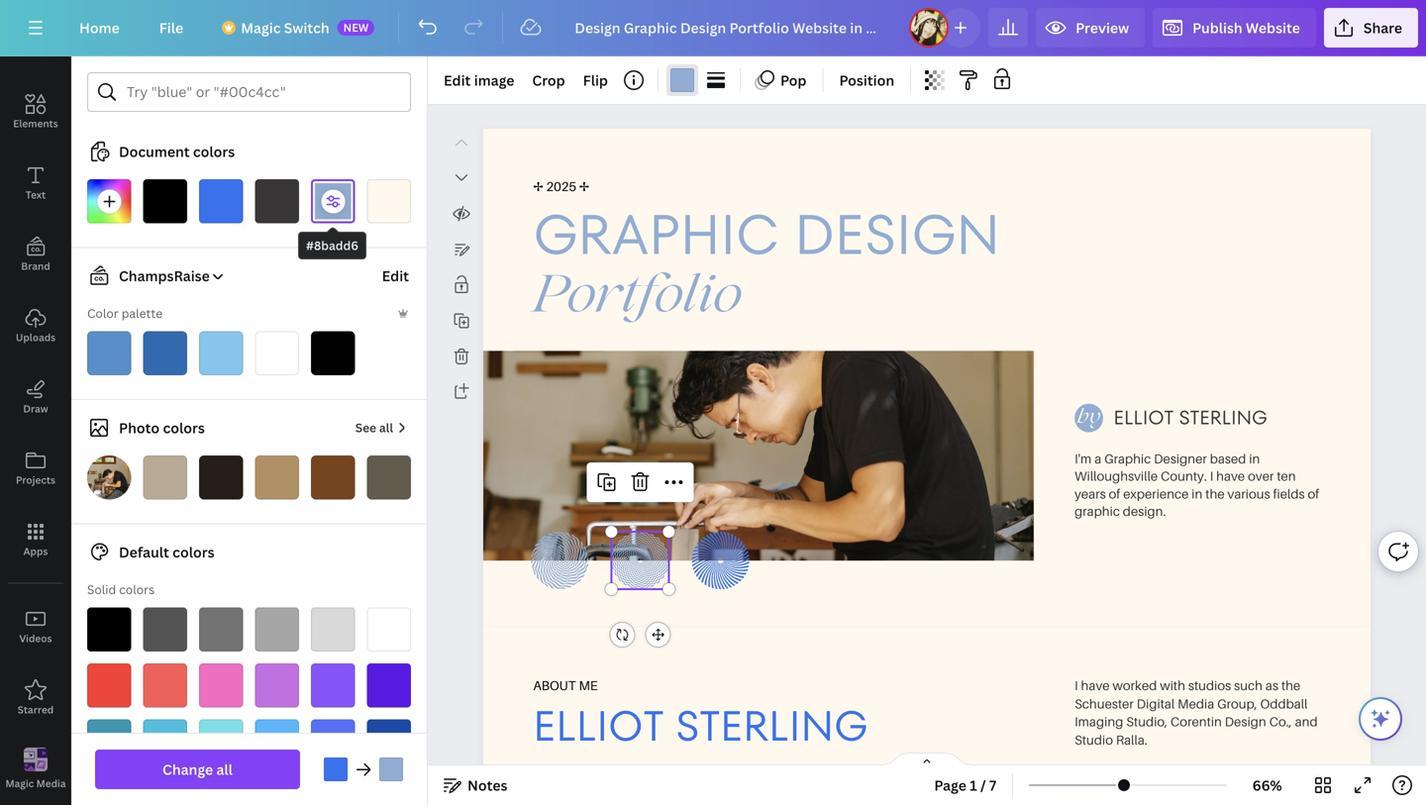Task type: vqa. For each thing, say whether or not it's contained in the screenshot.
CANVA within the I'm a K-12 (primary or secondary) teacher or school. Can I access Canva for Campus?
no



Task type: describe. For each thing, give the bounding box(es) containing it.
draw button
[[0, 362, 71, 433]]

orange #ff914d image
[[367, 776, 411, 805]]

publish
[[1193, 18, 1243, 37]]

videos button
[[0, 591, 71, 663]]

elements
[[13, 117, 58, 130]]

gray #737373 image
[[199, 608, 243, 652]]

by
[[1078, 409, 1101, 428]]

2025
[[546, 179, 577, 194]]

#166bb5 image
[[143, 331, 187, 375]]

projects button
[[0, 433, 71, 504]]

#655b4d image
[[367, 456, 411, 500]]

color palette
[[87, 305, 163, 321]]

file
[[159, 18, 183, 37]]

Try "blue" or "#00c4cc" search field
[[127, 73, 398, 111]]

graphic inside i'm a graphic designer based in willoughsville county. i have over ten years of experience in the various fields of graphic design.
[[1105, 451, 1151, 467]]

champsraise button
[[79, 264, 226, 288]]

default colors
[[119, 543, 215, 562]]

show pages image
[[880, 752, 975, 768]]

switch
[[284, 18, 330, 37]]

a
[[1095, 451, 1102, 467]]

page 1 / 7 button
[[927, 770, 1005, 801]]

design.
[[1123, 504, 1167, 519]]

see all button
[[353, 408, 411, 448]]

i'm a graphic designer based in willoughsville county. i have over ten years of experience in the various fields of graphic design.
[[1075, 451, 1320, 519]]

flip
[[583, 71, 608, 90]]

photo
[[119, 419, 160, 437]]

#75c6ef image
[[199, 331, 243, 375]]

group,
[[1218, 696, 1258, 711]]

side panel tab list
[[0, 5, 71, 805]]

page 1 / 7
[[935, 776, 997, 795]]

have inside i'm a graphic designer based in willoughsville county. i have over ten years of experience in the various fields of graphic design.
[[1217, 468, 1245, 484]]

with
[[1160, 678, 1186, 693]]

champsraise
[[119, 266, 210, 285]]

pink #ff66c4 image
[[199, 664, 243, 708]]

#655b4d image
[[367, 456, 411, 500]]

text
[[26, 188, 46, 202]]

over
[[1248, 468, 1274, 484]]

#8badd6
[[306, 237, 359, 254]]

publish website
[[1193, 18, 1301, 37]]

the inside i'm a graphic designer based in willoughsville county. i have over ten years of experience in the various fields of graphic design.
[[1206, 486, 1225, 502]]

apps button
[[0, 504, 71, 576]]

corentin
[[1171, 714, 1222, 730]]

crop
[[532, 71, 565, 90]]

sterling
[[1180, 404, 1268, 431]]

home
[[79, 18, 120, 37]]

all for see all
[[379, 420, 393, 436]]

purple #8c52ff image
[[311, 664, 355, 708]]

1 ✢ from the left
[[533, 179, 544, 194]]

flip button
[[575, 64, 616, 96]]

elliot sterling
[[1114, 404, 1268, 431]]

worked
[[1113, 678, 1158, 693]]

change all
[[163, 760, 233, 779]]

oddball
[[1261, 696, 1308, 711]]

magic switch
[[241, 18, 330, 37]]

palette
[[122, 305, 163, 321]]

cobalt blue #004aad image
[[367, 720, 411, 764]]

1 vertical spatial design
[[795, 196, 1001, 273]]

me
[[579, 678, 598, 693]]

edit image
[[444, 71, 515, 90]]

website
[[1246, 18, 1301, 37]]

edit for edit image
[[444, 71, 471, 90]]

position button
[[832, 64, 903, 96]]

preview
[[1076, 18, 1129, 37]]

i have worked with studios such as the schuester digital media group, oddball imaging studio, corentin design co., and studio ralla.
[[1075, 678, 1318, 748]]

66%
[[1253, 776, 1282, 795]]

1 vertical spatial in
[[1192, 486, 1203, 502]]

dark gray #545454 image
[[143, 608, 187, 652]]

such
[[1235, 678, 1263, 693]]

ralla.
[[1116, 732, 1148, 748]]

#4890cd image
[[87, 331, 131, 375]]

uploads
[[16, 331, 56, 344]]

edit button
[[380, 256, 411, 296]]

i inside "i have worked with studios such as the schuester digital media group, oddball imaging studio, corentin design co., and studio ralla."
[[1075, 678, 1079, 693]]

brand
[[21, 260, 50, 273]]

dark gray #545454 image
[[143, 608, 187, 652]]

magic for magic switch
[[241, 18, 281, 37]]

#4890cd image
[[87, 331, 131, 375]]

apps
[[23, 545, 48, 558]]

pink #ff66c4 image
[[199, 664, 243, 708]]

page
[[935, 776, 967, 795]]

7
[[990, 776, 997, 795]]

#ffffff image
[[255, 331, 299, 375]]

share button
[[1324, 8, 1419, 48]]

yellow #ffde59 image
[[255, 776, 299, 805]]

#fff8ed image
[[367, 179, 411, 223]]

cobalt blue #004aad image
[[367, 720, 411, 764]]

designer
[[1154, 451, 1207, 467]]

#75c6ef image
[[199, 331, 243, 375]]

#010101 image
[[311, 331, 355, 375]]

/
[[981, 776, 986, 795]]

projects
[[16, 474, 55, 487]]

colors for document colors
[[193, 142, 235, 161]]

co.,
[[1270, 714, 1293, 730]]

66% button
[[1235, 770, 1300, 801]]

#ffffff image
[[255, 331, 299, 375]]

media inside magic media button
[[36, 777, 66, 790]]

photo colors
[[119, 419, 205, 437]]

position
[[840, 71, 895, 90]]

uploads button
[[0, 290, 71, 362]]

yellow #ffde59 image
[[255, 776, 299, 805]]

2 ✢ from the left
[[579, 179, 590, 194]]

#010101 image
[[311, 331, 355, 375]]



Task type: locate. For each thing, give the bounding box(es) containing it.
design inside button
[[19, 46, 52, 59]]

0 horizontal spatial design
[[19, 46, 52, 59]]

1 horizontal spatial ✢
[[579, 179, 590, 194]]

orange #ff914d image
[[367, 776, 411, 805]]

county.
[[1161, 468, 1207, 484]]

all inside button
[[216, 760, 233, 779]]

0 horizontal spatial all
[[216, 760, 233, 779]]

all for change all
[[216, 760, 233, 779]]

based
[[1210, 451, 1247, 467]]

colors right default
[[173, 543, 215, 562]]

change
[[163, 760, 213, 779]]

canva assistant image
[[1369, 707, 1393, 731]]

#bbaa92 image
[[143, 456, 187, 500], [143, 456, 187, 500]]

colors right solid
[[119, 582, 155, 598]]

elliot down me
[[533, 697, 664, 756]]

design button
[[0, 5, 71, 76]]

#2273f3 image
[[324, 758, 348, 782], [324, 758, 348, 782]]

black #000000 image
[[87, 608, 131, 652], [87, 608, 131, 652]]

magic for magic media
[[5, 777, 34, 790]]

magic
[[241, 18, 281, 37], [5, 777, 34, 790]]

draw
[[23, 402, 48, 416]]

the right "as"
[[1282, 678, 1301, 693]]

main menu bar
[[0, 0, 1427, 56]]

crop button
[[524, 64, 573, 96]]

2 vertical spatial design
[[1225, 714, 1267, 730]]

1 horizontal spatial of
[[1308, 486, 1320, 502]]

coral red #ff5757 image
[[143, 664, 187, 708]]

edit for edit
[[382, 266, 409, 285]]

notes button
[[436, 770, 516, 801]]

experience
[[1124, 486, 1189, 502]]

coral red #ff5757 image
[[143, 664, 187, 708]]

home link
[[63, 8, 135, 48]]

1 horizontal spatial i
[[1210, 468, 1214, 484]]

1 horizontal spatial in
[[1250, 451, 1261, 467]]

i down based at bottom right
[[1210, 468, 1214, 484]]

in down county.
[[1192, 486, 1203, 502]]

0 horizontal spatial in
[[1192, 486, 1203, 502]]

0 vertical spatial magic
[[241, 18, 281, 37]]

0 horizontal spatial elliot
[[533, 697, 664, 756]]

publish website button
[[1153, 8, 1317, 48]]

starred button
[[0, 663, 71, 734]]

design inside "i have worked with studios such as the schuester digital media group, oddball imaging studio, corentin design co., and studio ralla."
[[1225, 714, 1267, 730]]

document colors
[[119, 142, 235, 161]]

solid
[[87, 582, 116, 598]]

edit image button
[[436, 64, 523, 96]]

1 horizontal spatial media
[[1178, 696, 1215, 711]]

edit
[[444, 71, 471, 90], [382, 266, 409, 285]]

#2273f3 image
[[199, 179, 243, 223], [199, 179, 243, 223]]

white #ffffff image
[[367, 608, 411, 652], [367, 608, 411, 652]]

1 horizontal spatial elliot
[[1114, 404, 1174, 431]]

0 vertical spatial have
[[1217, 468, 1245, 484]]

of right 'fields' at the bottom right of page
[[1308, 486, 1320, 502]]

1 horizontal spatial design
[[795, 196, 1001, 273]]

1 vertical spatial the
[[1282, 678, 1301, 693]]

all right see at the left of the page
[[379, 420, 393, 436]]

1 vertical spatial have
[[1081, 678, 1110, 693]]

media up the corentin
[[1178, 696, 1215, 711]]

i
[[1210, 468, 1214, 484], [1075, 678, 1079, 693]]

#166bb5 image
[[143, 331, 187, 375]]

0 horizontal spatial magic
[[5, 777, 34, 790]]

green #00bf63 image
[[87, 776, 131, 805], [87, 776, 131, 805]]

graphic up willoughsville
[[1105, 451, 1151, 467]]

light gray #d9d9d9 image
[[311, 608, 355, 652], [311, 608, 355, 652]]

color
[[87, 305, 119, 321]]

0 vertical spatial the
[[1206, 486, 1225, 502]]

i up schuester
[[1075, 678, 1079, 693]]

all
[[379, 420, 393, 436], [216, 760, 233, 779]]

colors right document
[[193, 142, 235, 161]]

0 horizontal spatial of
[[1109, 486, 1121, 502]]

0 horizontal spatial edit
[[382, 266, 409, 285]]

✢ right 2025
[[579, 179, 590, 194]]

text button
[[0, 148, 71, 219]]

starred
[[18, 703, 54, 717]]

all inside button
[[379, 420, 393, 436]]

elliot sterling
[[533, 697, 868, 756]]

of down willoughsville
[[1109, 486, 1121, 502]]

#271e18 image
[[199, 456, 243, 500], [199, 456, 243, 500]]

lime #c1ff72 image
[[199, 776, 243, 805], [199, 776, 243, 805]]

studio
[[1075, 732, 1114, 748]]

and
[[1295, 714, 1318, 730]]

magic left switch
[[241, 18, 281, 37]]

colors for solid colors
[[119, 582, 155, 598]]

i'm
[[1075, 451, 1092, 467]]

colors for default colors
[[173, 543, 215, 562]]

magic down starred at the left
[[5, 777, 34, 790]]

media
[[1178, 696, 1215, 711], [36, 777, 66, 790]]

the inside "i have worked with studios such as the schuester digital media group, oddball imaging studio, corentin design co., and studio ralla."
[[1282, 678, 1301, 693]]

have inside "i have worked with studios such as the schuester digital media group, oddball imaging studio, corentin design co., and studio ralla."
[[1081, 678, 1110, 693]]

aqua blue #0cc0df image
[[143, 720, 187, 764], [143, 720, 187, 764]]

magic inside button
[[5, 777, 34, 790]]

1 horizontal spatial magic
[[241, 18, 281, 37]]

turquoise blue #5ce1e6 image
[[199, 720, 243, 764], [199, 720, 243, 764]]

1
[[970, 776, 977, 795]]

schuester
[[1075, 696, 1134, 711]]

elliot for elliot sterling
[[1114, 404, 1174, 431]]

0 horizontal spatial i
[[1075, 678, 1079, 693]]

0 vertical spatial graphic
[[533, 196, 779, 273]]

1 horizontal spatial have
[[1217, 468, 1245, 484]]

magic media button
[[0, 734, 71, 805]]

0 horizontal spatial graphic
[[533, 196, 779, 273]]

peach #ffbd59 image
[[311, 776, 355, 805]]

graphic up portfolio
[[533, 196, 779, 273]]

colors right photo
[[163, 419, 205, 437]]

#fff8ed image
[[367, 179, 411, 223]]

videos
[[19, 632, 52, 645]]

2 of from the left
[[1308, 486, 1320, 502]]

1 vertical spatial i
[[1075, 678, 1079, 693]]

the left various
[[1206, 486, 1225, 502]]

preview button
[[1036, 8, 1145, 48]]

#7c4214 image
[[311, 456, 355, 500], [311, 456, 355, 500]]

0 horizontal spatial the
[[1206, 486, 1225, 502]]

#000000 image
[[143, 179, 187, 223], [143, 179, 187, 223]]

1 horizontal spatial the
[[1282, 678, 1301, 693]]

1 vertical spatial edit
[[382, 266, 409, 285]]

elliot for elliot sterling
[[533, 697, 664, 756]]

1 vertical spatial graphic
[[1105, 451, 1151, 467]]

#8badd6 image
[[311, 179, 355, 223], [311, 179, 355, 223], [379, 758, 403, 782]]

solid colors
[[87, 582, 155, 598]]

various
[[1228, 486, 1271, 502]]

0 horizontal spatial ✢
[[533, 179, 544, 194]]

as
[[1266, 678, 1279, 693]]

document
[[119, 142, 190, 161]]

add a new color image
[[87, 179, 131, 223], [87, 179, 131, 223]]

1 horizontal spatial edit
[[444, 71, 471, 90]]

#393636 image
[[255, 179, 299, 223], [255, 179, 299, 223]]

#b78f61 image
[[255, 456, 299, 500]]

1 of from the left
[[1109, 486, 1121, 502]]

gray #a6a6a6 image
[[255, 608, 299, 652]]

0 vertical spatial design
[[19, 46, 52, 59]]

magic inside the main menu bar
[[241, 18, 281, 37]]

edit inside dropdown button
[[444, 71, 471, 90]]

in up over on the right
[[1250, 451, 1261, 467]]

Design title text field
[[559, 8, 902, 48]]

grass green #7ed957 image
[[143, 776, 187, 805], [143, 776, 187, 805]]

#b78f61 image
[[255, 456, 299, 500]]

1 vertical spatial elliot
[[533, 697, 664, 756]]

1 horizontal spatial all
[[379, 420, 393, 436]]

see all
[[355, 420, 393, 436]]

#8badd6 image
[[671, 68, 694, 92], [671, 68, 694, 92], [379, 758, 403, 782]]

dark turquoise #0097b2 image
[[87, 720, 131, 764], [87, 720, 131, 764]]

1 vertical spatial magic
[[5, 777, 34, 790]]

colors
[[193, 142, 235, 161], [163, 419, 205, 437], [173, 543, 215, 562], [119, 582, 155, 598]]

change all button
[[95, 750, 300, 790]]

brand button
[[0, 219, 71, 290]]

gray #737373 image
[[199, 608, 243, 652]]

fields
[[1274, 486, 1305, 502]]

0 vertical spatial i
[[1210, 468, 1214, 484]]

magic media
[[5, 777, 66, 790]]

the
[[1206, 486, 1225, 502], [1282, 678, 1301, 693]]

ten
[[1277, 468, 1296, 484]]

✢ left 2025
[[533, 179, 544, 194]]

0 horizontal spatial have
[[1081, 678, 1110, 693]]

elliot right by
[[1114, 404, 1174, 431]]

magenta #cb6ce6 image
[[255, 664, 299, 708], [255, 664, 299, 708]]

edit inside button
[[382, 266, 409, 285]]

have down based at bottom right
[[1217, 468, 1245, 484]]

file button
[[143, 8, 199, 48]]

1 vertical spatial all
[[216, 760, 233, 779]]

2 horizontal spatial design
[[1225, 714, 1267, 730]]

studios
[[1189, 678, 1232, 693]]

colors for photo colors
[[163, 419, 205, 437]]

0 horizontal spatial media
[[36, 777, 66, 790]]

about me
[[533, 678, 598, 693]]

1 horizontal spatial graphic
[[1105, 451, 1151, 467]]

light blue #38b6ff image
[[255, 720, 299, 764], [255, 720, 299, 764]]

default
[[119, 543, 169, 562]]

years
[[1075, 486, 1106, 502]]

share
[[1364, 18, 1403, 37]]

studio,
[[1127, 714, 1168, 730]]

0 vertical spatial in
[[1250, 451, 1261, 467]]

see
[[355, 420, 377, 436]]

imaging
[[1075, 714, 1124, 730]]

portfolio
[[533, 275, 742, 325]]

elliot
[[1114, 404, 1174, 431], [533, 697, 664, 756]]

peach #ffbd59 image
[[311, 776, 355, 805]]

of
[[1109, 486, 1121, 502], [1308, 486, 1320, 502]]

willoughsville
[[1075, 468, 1158, 484]]

0 vertical spatial elliot
[[1114, 404, 1174, 431]]

elements button
[[0, 76, 71, 148]]

0 vertical spatial edit
[[444, 71, 471, 90]]

sterling
[[676, 697, 868, 756]]

have up schuester
[[1081, 678, 1110, 693]]

bright red #ff3131 image
[[87, 664, 131, 708], [87, 664, 131, 708]]

all right 'change'
[[216, 760, 233, 779]]

i inside i'm a graphic designer based in willoughsville county. i have over ten years of experience in the various fields of graphic design.
[[1210, 468, 1214, 484]]

✢ 2025 ✢
[[533, 179, 590, 194]]

media down starred at the left
[[36, 777, 66, 790]]

media inside "i have worked with studios such as the schuester digital media group, oddball imaging studio, corentin design co., and studio ralla."
[[1178, 696, 1215, 711]]

1 vertical spatial media
[[36, 777, 66, 790]]

edit down #fff8ed image
[[382, 266, 409, 285]]

purple #8c52ff image
[[311, 664, 355, 708]]

graphic
[[1075, 504, 1120, 519]]

0 vertical spatial all
[[379, 420, 393, 436]]

edit left image
[[444, 71, 471, 90]]

violet #5e17eb image
[[367, 664, 411, 708], [367, 664, 411, 708]]

0 vertical spatial media
[[1178, 696, 1215, 711]]

royal blue #5271ff image
[[311, 720, 355, 764], [311, 720, 355, 764]]

new
[[343, 20, 369, 35]]

gray #a6a6a6 image
[[255, 608, 299, 652]]

graphic design
[[533, 196, 1001, 273]]



